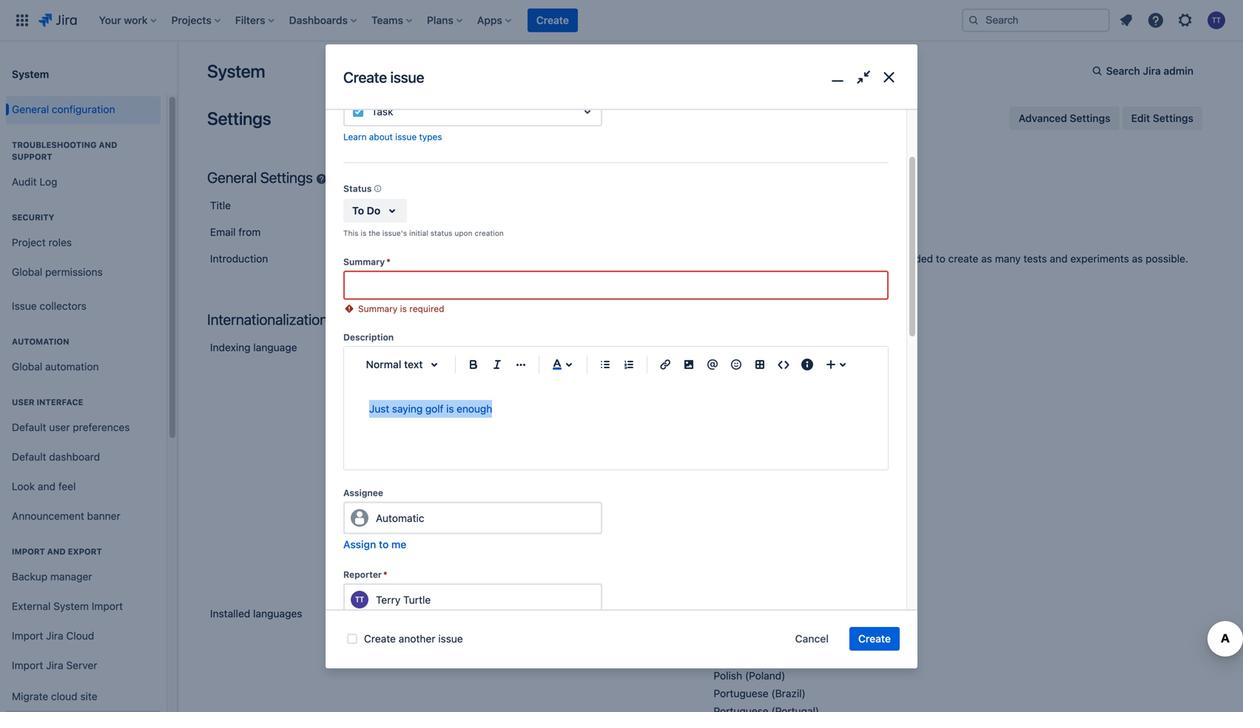 Task type: locate. For each thing, give the bounding box(es) containing it.
italian
[[714, 599, 742, 611]]

and down configuration
[[99, 140, 117, 150]]

board left intended
[[861, 253, 888, 265]]

edit
[[1131, 112, 1150, 124]]

is right golf
[[446, 403, 454, 415]]

text
[[404, 359, 423, 371]]

default for default dashboard
[[12, 451, 46, 463]]

settings
[[207, 108, 271, 129], [1070, 112, 1111, 124], [1153, 112, 1194, 124]]

learn about issue types link
[[343, 132, 442, 142]]

info panel image
[[798, 356, 816, 374]]

0 vertical spatial *
[[386, 257, 391, 267]]

0 horizontal spatial as
[[981, 253, 992, 265]]

and right the tests
[[1050, 253, 1068, 265]]

troubleshooting and support group
[[6, 124, 161, 201]]

2 default from the top
[[12, 451, 46, 463]]

1 vertical spatial *
[[383, 570, 388, 580]]

1 horizontal spatial this
[[714, 253, 734, 265]]

cancel
[[795, 633, 829, 645]]

2 horizontal spatial system
[[207, 61, 265, 81]]

mention image
[[704, 356, 721, 374]]

look
[[12, 481, 35, 493]]

external
[[12, 601, 51, 613]]

troubleshooting and support
[[12, 140, 117, 162]]

0 vertical spatial default
[[12, 421, 46, 434]]

1 vertical spatial create button
[[849, 627, 900, 651]]

migrate cloud site
[[12, 691, 97, 703]]

default
[[12, 421, 46, 434], [12, 451, 46, 463]]

1 global from the top
[[12, 266, 42, 278]]

import down external
[[12, 630, 43, 642]]

italic ⌘i image
[[488, 356, 506, 374]]

email from
[[210, 226, 261, 238]]

description
[[343, 332, 394, 343]]

issue for about
[[395, 132, 417, 142]]

scrollable content region
[[326, 80, 918, 713]]

languages
[[253, 608, 302, 620]]

-
[[751, 341, 756, 354]]

this
[[343, 229, 358, 237], [714, 253, 734, 265]]

1 horizontal spatial settings
[[1070, 112, 1111, 124]]

1 horizontal spatial create button
[[849, 627, 900, 651]]

do
[[367, 204, 380, 217]]

0 horizontal spatial this
[[343, 229, 358, 237]]

jira inside search jira admin button
[[1143, 65, 1161, 77]]

import for import jira cloud
[[12, 630, 43, 642]]

error image
[[343, 303, 355, 315]]

0 vertical spatial create button
[[527, 9, 578, 32]]

email
[[210, 226, 236, 238]]

just saying golf is enough
[[369, 403, 492, 415]]

this jira board is an agressive board intended to create as many tests and experiments as possible.
[[714, 253, 1188, 265]]

to
[[936, 253, 946, 265], [379, 539, 389, 551]]

jira for server
[[46, 660, 63, 672]]

configuration
[[52, 103, 115, 116]]

default up look
[[12, 451, 46, 463]]

issue left types
[[395, 132, 417, 142]]

server
[[66, 660, 97, 672]]

issue
[[390, 68, 424, 86], [395, 132, 417, 142], [438, 633, 463, 645]]

migrate
[[12, 691, 48, 703]]

jira
[[1143, 65, 1161, 77], [737, 253, 754, 265], [46, 630, 63, 642], [46, 660, 63, 672]]

and for import and export
[[47, 547, 66, 557]]

and left feel
[[38, 481, 55, 493]]

to left create
[[936, 253, 946, 265]]

chinese (china)
[[714, 368, 790, 380]]

import and export heading
[[6, 546, 161, 558]]

1 board from the left
[[757, 253, 785, 265]]

create inside primary element
[[536, 14, 569, 26]]

import for import jira server
[[12, 660, 43, 672]]

0 horizontal spatial board
[[757, 253, 785, 265]]

user
[[49, 421, 70, 434]]

0 horizontal spatial system
[[12, 68, 49, 80]]

create
[[536, 14, 569, 26], [343, 68, 387, 86], [364, 633, 396, 645], [858, 633, 891, 645]]

0 vertical spatial this
[[343, 229, 358, 237]]

from
[[238, 226, 261, 238]]

jira inside import jira cloud link
[[46, 630, 63, 642]]

task
[[371, 105, 393, 118]]

create button inside primary element
[[527, 9, 578, 32]]

english - aggressive stemming
[[714, 341, 862, 354]]

global
[[12, 266, 42, 278], [12, 361, 42, 373]]

0 vertical spatial issue
[[390, 68, 424, 86]]

jira left server
[[46, 660, 63, 672]]

terry
[[376, 594, 400, 606]]

group
[[1010, 107, 1202, 130]]

import inside heading
[[12, 547, 45, 557]]

is
[[361, 229, 366, 237], [787, 253, 795, 265], [400, 304, 407, 314], [446, 403, 454, 415]]

0 horizontal spatial create button
[[527, 9, 578, 32]]

import
[[12, 547, 45, 557], [92, 601, 123, 613], [12, 630, 43, 642], [12, 660, 43, 672]]

english left (united
[[714, 457, 748, 469]]

as left possible.
[[1132, 253, 1143, 265]]

0 vertical spatial to
[[936, 253, 946, 265]]

chinese
[[714, 368, 752, 380]]

1 horizontal spatial board
[[861, 253, 888, 265]]

create banner
[[0, 0, 1243, 41]]

default down user
[[12, 421, 46, 434]]

summary right error image
[[358, 304, 398, 314]]

golf
[[425, 403, 444, 415]]

global inside global permissions 'link'
[[12, 266, 42, 278]]

0 vertical spatial summary
[[343, 257, 385, 267]]

troubleshooting and support heading
[[6, 139, 161, 163]]

search jira admin image
[[1091, 65, 1103, 77]]

an
[[798, 253, 810, 265]]

* for reporter *
[[383, 570, 388, 580]]

feel
[[58, 481, 76, 493]]

1 vertical spatial english
[[714, 457, 748, 469]]

2 english from the top
[[714, 457, 748, 469]]

add image, video, or file image
[[680, 356, 698, 374]]

* for summary *
[[386, 257, 391, 267]]

numbered list ⌘⇧7 image
[[620, 356, 638, 374]]

board left the an
[[757, 253, 785, 265]]

automation heading
[[6, 336, 161, 348]]

exit full screen image
[[853, 67, 874, 88]]

look and feel link
[[6, 472, 161, 502]]

another
[[399, 633, 435, 645]]

import up migrate
[[12, 660, 43, 672]]

look and feel
[[12, 481, 76, 493]]

import up backup on the left
[[12, 547, 45, 557]]

jira left cloud
[[46, 630, 63, 642]]

automatic
[[376, 512, 424, 525]]

manager
[[50, 571, 92, 583]]

learn
[[343, 132, 367, 142]]

issue right another
[[438, 633, 463, 645]]

2 as from the left
[[1132, 253, 1143, 265]]

default dashboard
[[12, 451, 100, 463]]

create button inside create issue "dialog"
[[849, 627, 900, 651]]

migrate cloud site link
[[6, 681, 161, 713]]

1 vertical spatial to
[[379, 539, 389, 551]]

installed languages
[[210, 608, 302, 620]]

title
[[210, 199, 231, 212]]

1 vertical spatial issue
[[395, 132, 417, 142]]

and up backup manager
[[47, 547, 66, 557]]

experiments
[[1070, 253, 1129, 265]]

table image
[[751, 356, 769, 374]]

1 vertical spatial summary
[[358, 304, 398, 314]]

introduction
[[210, 253, 268, 265]]

1 default from the top
[[12, 421, 46, 434]]

general configuration
[[12, 103, 115, 116]]

creation
[[475, 229, 504, 237]]

0 vertical spatial english
[[714, 341, 748, 354]]

and inside the troubleshooting and support
[[99, 140, 117, 150]]

to left me
[[379, 539, 389, 551]]

is inside description - main content area, start typing to enter text. text box
[[446, 403, 454, 415]]

jira left the an
[[737, 253, 754, 265]]

global down 'project'
[[12, 266, 42, 278]]

tests
[[1024, 253, 1047, 265]]

jira image
[[38, 11, 77, 29], [38, 11, 77, 29]]

me
[[391, 539, 406, 551]]

None text field
[[345, 272, 887, 299]]

* right the reporter on the left
[[383, 570, 388, 580]]

create
[[948, 253, 979, 265]]

bullet list ⌘⇧8 image
[[596, 356, 614, 374]]

as left the many
[[981, 253, 992, 265]]

2 horizontal spatial settings
[[1153, 112, 1194, 124]]

indexing language
[[210, 341, 297, 354]]

project roles
[[12, 236, 72, 249]]

many
[[995, 253, 1021, 265]]

and inside user interface group
[[38, 481, 55, 493]]

possible.
[[1146, 253, 1188, 265]]

advanced
[[1019, 112, 1067, 124]]

summary down the
[[343, 257, 385, 267]]

Search field
[[962, 9, 1110, 32]]

english for english - aggressive stemming
[[714, 341, 748, 354]]

import for import and export
[[12, 547, 45, 557]]

korea)
[[785, 635, 816, 647]]

log
[[40, 176, 57, 188]]

collectors
[[40, 300, 87, 312]]

*
[[386, 257, 391, 267], [383, 570, 388, 580]]

security group
[[6, 197, 161, 292]]

2 global from the top
[[12, 361, 42, 373]]

advanced settings
[[1019, 112, 1111, 124]]

bold ⌘b image
[[465, 356, 482, 374]]

search jira admin button
[[1085, 59, 1202, 83]]

security heading
[[6, 212, 161, 223]]

enough
[[457, 403, 492, 415]]

global down automation
[[12, 361, 42, 373]]

import jira server link
[[6, 651, 161, 681]]

0 horizontal spatial to
[[379, 539, 389, 551]]

2 vertical spatial issue
[[438, 633, 463, 645]]

export
[[68, 547, 102, 557]]

system for group containing advanced settings
[[207, 61, 265, 81]]

1 vertical spatial global
[[12, 361, 42, 373]]

is left the
[[361, 229, 366, 237]]

1 english from the top
[[714, 341, 748, 354]]

import jira server
[[12, 660, 97, 672]]

to do
[[352, 204, 380, 217]]

1 horizontal spatial system
[[53, 601, 89, 613]]

english up the emoji icon
[[714, 341, 748, 354]]

jira inside import jira server link
[[46, 660, 63, 672]]

* down issue's
[[386, 257, 391, 267]]

0 vertical spatial global
[[12, 266, 42, 278]]

agressive
[[812, 253, 858, 265]]

1 vertical spatial default
[[12, 451, 46, 463]]

(brazil)
[[771, 688, 806, 700]]

1 horizontal spatial as
[[1132, 253, 1143, 265]]

issue inside scrollable content region
[[395, 132, 417, 142]]

issue up task
[[390, 68, 424, 86]]

jira left the admin
[[1143, 65, 1161, 77]]

summary for summary *
[[343, 257, 385, 267]]

1 vertical spatial this
[[714, 253, 734, 265]]

this inside scrollable content region
[[343, 229, 358, 237]]

audit
[[12, 176, 37, 188]]

system for the troubleshooting and support heading
[[12, 68, 49, 80]]

automation
[[12, 337, 69, 347]]

global inside global automation link
[[12, 361, 42, 373]]



Task type: vqa. For each thing, say whether or not it's contained in the screenshot.
Vote options: No one has voted for this issue yet. icon at the top right
no



Task type: describe. For each thing, give the bounding box(es) containing it.
import and export group
[[6, 531, 161, 713]]

this for this jira board is an agressive board intended to create as many tests and experiments as possible.
[[714, 253, 734, 265]]

audit log
[[12, 176, 57, 188]]

user
[[12, 398, 34, 407]]

default user preferences
[[12, 421, 130, 434]]

security
[[12, 213, 54, 222]]

learn about issue types
[[343, 132, 442, 142]]

open image
[[579, 103, 596, 120]]

this for this is the issue's initial status upon creation
[[343, 229, 358, 237]]

announcement banner link
[[6, 502, 161, 531]]

to inside "button"
[[379, 539, 389, 551]]

announcement
[[12, 510, 84, 522]]

default user preferences link
[[6, 413, 161, 443]]

english for english (united kingdom)
[[714, 457, 748, 469]]

2 board from the left
[[861, 253, 888, 265]]

admin
[[1164, 65, 1194, 77]]

korean
[[714, 635, 747, 647]]

jira for cloud
[[46, 630, 63, 642]]

is left the an
[[787, 253, 795, 265]]

assign
[[343, 539, 376, 551]]

search image
[[968, 14, 980, 26]]

backup
[[12, 571, 47, 583]]

create another issue
[[364, 633, 463, 645]]

issue
[[12, 300, 37, 312]]

status
[[430, 229, 452, 237]]

intended
[[891, 253, 933, 265]]

edit settings link
[[1122, 107, 1202, 130]]

user interface heading
[[6, 397, 161, 408]]

upon
[[455, 229, 473, 237]]

advanced settings link
[[1010, 107, 1119, 130]]

cancel button
[[786, 627, 838, 651]]

edit settings
[[1131, 112, 1194, 124]]

language
[[253, 341, 297, 354]]

just
[[369, 403, 389, 415]]

code snippet image
[[775, 356, 793, 374]]

search
[[1106, 65, 1140, 77]]

get online help about global settings image
[[316, 170, 328, 182]]

preferences
[[73, 421, 130, 434]]

to do button
[[343, 199, 407, 223]]

global permissions
[[12, 266, 103, 278]]

issue for another
[[438, 633, 463, 645]]

(south
[[750, 635, 782, 647]]

the
[[369, 229, 380, 237]]

minimize image
[[827, 67, 848, 88]]

this is the issue's initial status upon creation
[[343, 229, 504, 237]]

to
[[352, 204, 364, 217]]

default for default user preferences
[[12, 421, 46, 434]]

system inside external system import link
[[53, 601, 89, 613]]

permissions
[[45, 266, 103, 278]]

automation
[[45, 361, 99, 373]]

support
[[12, 152, 52, 162]]

(china)
[[755, 368, 790, 380]]

reporter *
[[343, 570, 388, 580]]

english (united kingdom)
[[714, 457, 835, 469]]

general
[[12, 103, 49, 116]]

create issue dialog
[[326, 44, 918, 713]]

assign to me button
[[343, 538, 406, 553]]

import down backup manager link
[[92, 601, 123, 613]]

jira for admin
[[1143, 65, 1161, 77]]

portuguese
[[714, 688, 769, 700]]

and for look and feel
[[38, 481, 55, 493]]

audit log link
[[6, 167, 161, 197]]

normal text
[[366, 359, 423, 371]]

1 horizontal spatial to
[[936, 253, 946, 265]]

discard & close image
[[878, 67, 900, 88]]

cloud
[[51, 691, 77, 703]]

(italy)
[[745, 599, 773, 611]]

Description - Main content area, start typing to enter text. text field
[[369, 400, 863, 445]]

(poland)
[[745, 670, 785, 682]]

reporter
[[343, 570, 382, 580]]

general configuration link
[[6, 95, 161, 124]]

installed
[[210, 608, 250, 620]]

troubleshooting
[[12, 140, 97, 150]]

saying
[[392, 403, 423, 415]]

site
[[80, 691, 97, 703]]

and for troubleshooting and support
[[99, 140, 117, 150]]

interface
[[37, 398, 83, 407]]

primary element
[[9, 0, 950, 41]]

is left the required
[[400, 304, 407, 314]]

global for global automation
[[12, 361, 42, 373]]

link image
[[656, 356, 674, 374]]

types
[[419, 132, 442, 142]]

1 as from the left
[[981, 253, 992, 265]]

emoji image
[[727, 356, 745, 374]]

backup manager link
[[6, 562, 161, 592]]

backup manager
[[12, 571, 92, 583]]

more formatting image
[[512, 356, 530, 374]]

project roles link
[[6, 228, 161, 258]]

announcement banner
[[12, 510, 120, 522]]

kingdom)
[[789, 457, 835, 469]]

none text field inside scrollable content region
[[345, 272, 887, 299]]

global automation link
[[6, 352, 161, 382]]

stemming
[[814, 341, 862, 354]]

summary for summary is required
[[358, 304, 398, 314]]

dashboard
[[49, 451, 100, 463]]

group containing advanced settings
[[1010, 107, 1202, 130]]

jira for board
[[737, 253, 754, 265]]

settings for edit settings
[[1153, 112, 1194, 124]]

global for global permissions
[[12, 266, 42, 278]]

terry turtle
[[376, 594, 431, 606]]

import jira cloud
[[12, 630, 94, 642]]

global automation
[[12, 361, 99, 373]]

automation group
[[6, 321, 161, 386]]

0 horizontal spatial settings
[[207, 108, 271, 129]]

info image
[[372, 183, 384, 195]]

issue's
[[382, 229, 407, 237]]

required
[[409, 304, 444, 314]]

roles
[[48, 236, 72, 249]]

settings for advanced settings
[[1070, 112, 1111, 124]]

user interface group
[[6, 382, 161, 536]]

aggressive
[[759, 341, 811, 354]]

korean (south korea)
[[714, 635, 816, 647]]



